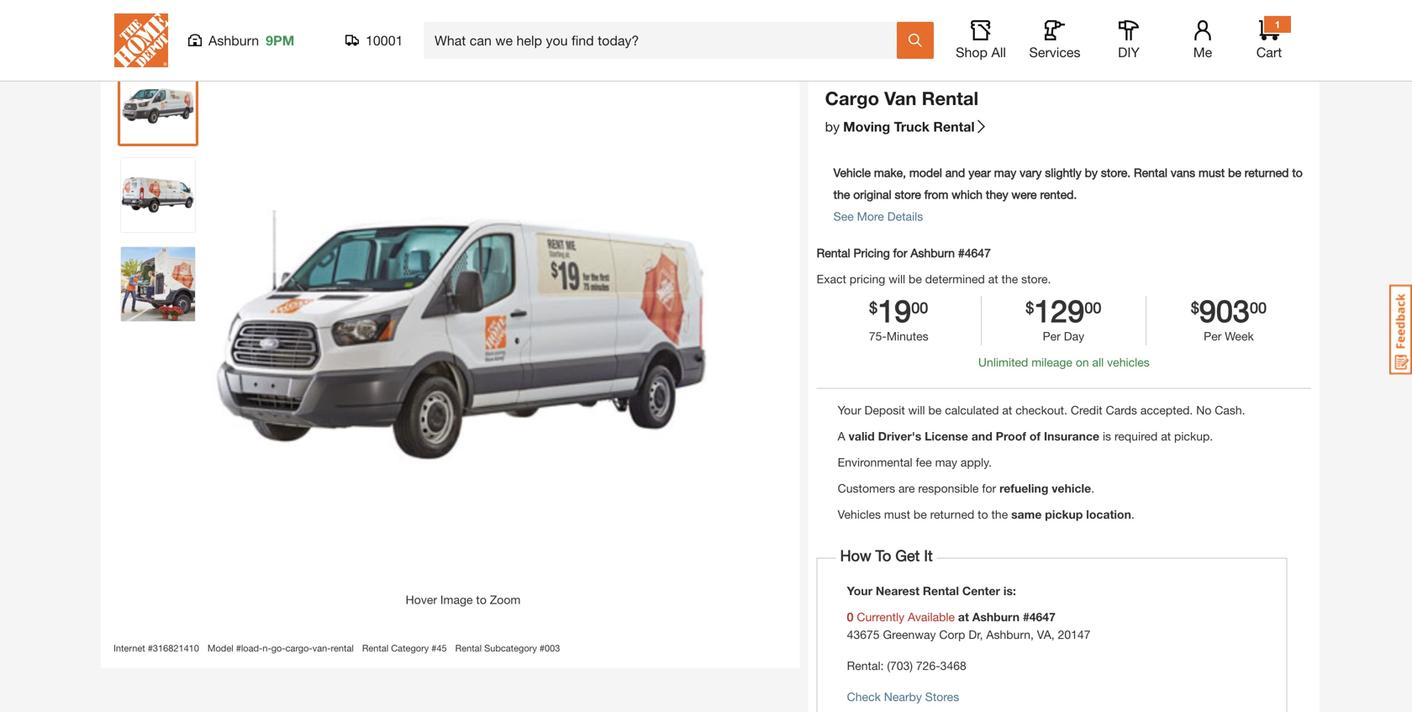 Task type: locate. For each thing, give the bounding box(es) containing it.
ashburn
[[208, 32, 259, 48], [911, 246, 955, 260], [972, 610, 1020, 624], [986, 628, 1031, 642]]

$ for 129
[[1026, 298, 1034, 316]]

0 vertical spatial .
[[1091, 481, 1095, 495]]

0 horizontal spatial for
[[893, 246, 907, 260]]

1 horizontal spatial $
[[1026, 298, 1034, 316]]

2 vertical spatial to
[[476, 593, 487, 607]]

0 horizontal spatial 00
[[911, 298, 928, 316]]

00 for 129
[[1085, 298, 1102, 316]]

726-
[[916, 659, 940, 673]]

0 horizontal spatial to
[[476, 593, 487, 607]]

00 for 19
[[911, 298, 928, 316]]

0 horizontal spatial per
[[1043, 329, 1061, 343]]

129 dollars and 00 cents element
[[982, 293, 1146, 328], [1034, 293, 1085, 328], [1026, 296, 1034, 325], [1085, 296, 1102, 325]]

location
[[1086, 507, 1131, 521]]

1 vertical spatial to
[[978, 507, 988, 521]]

00 up week
[[1250, 298, 1267, 316]]

credit
[[1071, 403, 1103, 417]]

1 horizontal spatial .
[[1131, 507, 1135, 521]]

1 vertical spatial will
[[908, 403, 925, 417]]

tool rental link
[[162, 12, 221, 26]]

2 horizontal spatial ,
[[1051, 628, 1055, 642]]

dr
[[969, 628, 980, 642]]

exact pricing will be determined at the store.
[[817, 272, 1051, 286]]

1 horizontal spatial by
[[1085, 166, 1098, 179]]

vans
[[1171, 166, 1196, 179]]

1 horizontal spatial store.
[[1101, 166, 1131, 179]]

home link
[[109, 12, 141, 26]]

2 00 from the left
[[1085, 298, 1102, 316]]

be up license
[[928, 403, 942, 417]]

, left '20147'
[[1051, 628, 1055, 642]]

rental right 45
[[455, 643, 482, 654]]

0 vertical spatial by
[[825, 119, 840, 135]]

by inside vehicle make, model and year may vary slightly by store. rental vans must be returned to the original store from which they were rented. see more details
[[1085, 166, 1098, 179]]

0 horizontal spatial 4647
[[965, 246, 991, 260]]

0 horizontal spatial will
[[889, 272, 905, 286]]

rental right truck
[[933, 119, 975, 135]]

store. right 'slightly'
[[1101, 166, 1131, 179]]

your for your nearest rental center is:
[[847, 584, 873, 598]]

driver's
[[878, 429, 922, 443]]

1 horizontal spatial must
[[1199, 166, 1225, 179]]

environmental
[[838, 455, 913, 469]]

$ inside $ 903 00
[[1191, 298, 1200, 316]]

1 horizontal spatial returned
[[1245, 166, 1289, 179]]

3 00 from the left
[[1250, 298, 1267, 316]]

your nearest rental center is:
[[847, 584, 1016, 598]]

internet
[[113, 643, 145, 654]]

at up the dr
[[958, 610, 969, 624]]

2 per from the left
[[1204, 329, 1222, 343]]

center
[[962, 584, 1000, 598]]

corp
[[939, 628, 965, 642]]

will for pricing
[[889, 272, 905, 286]]

mileage
[[1032, 355, 1073, 369]]

rented.
[[1040, 187, 1077, 201]]

more
[[857, 209, 884, 223]]

rental
[[187, 12, 221, 26], [922, 87, 979, 109], [933, 119, 975, 135], [1134, 166, 1168, 179], [817, 246, 850, 260], [923, 584, 959, 598], [362, 643, 389, 654], [455, 643, 482, 654]]

by left moving
[[825, 119, 840, 135]]

at right determined
[[988, 272, 998, 286]]

checkout.
[[1016, 403, 1068, 417]]

load-
[[241, 643, 263, 654]]

load n go rental van large 03 a.2 image
[[121, 247, 195, 321]]

hover
[[406, 593, 437, 607]]

1 horizontal spatial to
[[978, 507, 988, 521]]

903 dollars and 00 cents element
[[1147, 293, 1311, 328], [1200, 293, 1250, 328], [1191, 296, 1200, 325], [1250, 296, 1267, 325]]

0 horizontal spatial .
[[1091, 481, 1095, 495]]

store. up 129
[[1021, 272, 1051, 286]]

0 horizontal spatial ,
[[980, 628, 983, 642]]

per week
[[1204, 329, 1254, 343]]

me
[[1193, 44, 1212, 60]]

must
[[1199, 166, 1225, 179], [884, 507, 910, 521]]

subcategory
[[484, 643, 537, 654]]

load n go rental van large 02 a.1 image
[[121, 158, 195, 232]]

unlimited mileage on all vehicles
[[978, 355, 1150, 369]]

1 horizontal spatial 00
[[1085, 298, 1102, 316]]

feedback link image
[[1390, 284, 1412, 375]]

00 up "all"
[[1085, 298, 1102, 316]]

may up they
[[994, 166, 1017, 179]]

0 vertical spatial returned
[[1245, 166, 1289, 179]]

will
[[889, 272, 905, 286], [908, 403, 925, 417]]

were
[[1012, 187, 1037, 201]]

0 horizontal spatial and
[[945, 166, 965, 179]]

shop all
[[956, 44, 1006, 60]]

rental right rental on the left bottom of the page
[[362, 643, 389, 654]]

no
[[1196, 403, 1212, 417]]

the left same
[[992, 507, 1008, 521]]

be inside vehicle make, model and year may vary slightly by store. rental vans must be returned to the original store from which they were rented. see more details
[[1228, 166, 1242, 179]]

1 horizontal spatial ,
[[1031, 628, 1034, 642]]

0 vertical spatial your
[[838, 403, 861, 417]]

1 vertical spatial store.
[[1021, 272, 1051, 286]]

must right the vans
[[1199, 166, 1225, 179]]

may right fee
[[935, 455, 958, 469]]

rental left the vans
[[1134, 166, 1168, 179]]

$ for 903
[[1191, 298, 1200, 316]]

your up a
[[838, 403, 861, 417]]

are
[[899, 481, 915, 495]]

003
[[545, 643, 560, 654]]

your up 0
[[847, 584, 873, 598]]

1 vertical spatial by
[[1085, 166, 1098, 179]]

moving
[[843, 119, 890, 135]]

00 up "minutes"
[[911, 298, 928, 316]]

rental up truck
[[922, 87, 979, 109]]

#
[[958, 246, 965, 260], [1023, 610, 1030, 624], [148, 643, 153, 654], [236, 643, 241, 654], [431, 643, 437, 654], [540, 643, 545, 654]]

and up apply.
[[972, 429, 993, 443]]

19 dollars and 00 cents element
[[817, 293, 981, 328], [878, 293, 911, 328], [869, 296, 878, 325], [911, 296, 928, 325]]

1 horizontal spatial for
[[982, 481, 996, 495]]

$ inside $ 19 00
[[869, 298, 878, 316]]

model
[[909, 166, 942, 179]]

# inside 0 currently available at ashburn # 4647 43675 greenway corp dr , ashburn , va , 20147
[[1023, 610, 1030, 624]]

1 horizontal spatial per
[[1204, 329, 1222, 343]]

1 vertical spatial for
[[982, 481, 996, 495]]

0 vertical spatial the
[[834, 187, 850, 201]]

1 vertical spatial .
[[1131, 507, 1135, 521]]

all
[[1092, 355, 1104, 369]]

1 horizontal spatial may
[[994, 166, 1017, 179]]

00 inside $ 19 00
[[911, 298, 928, 316]]

per
[[1043, 329, 1061, 343], [1204, 329, 1222, 343]]

3 $ from the left
[[1191, 298, 1200, 316]]

must down are
[[884, 507, 910, 521]]

pickup.
[[1174, 429, 1213, 443]]

3 , from the left
[[1051, 628, 1055, 642]]

$ for 19
[[869, 298, 878, 316]]

0 horizontal spatial $
[[869, 298, 878, 316]]

cart 1
[[1257, 18, 1282, 60]]

to inside vehicle make, model and year may vary slightly by store. rental vans must be returned to the original store from which they were rented. see more details
[[1292, 166, 1303, 179]]

1 $ from the left
[[869, 298, 878, 316]]

to
[[1292, 166, 1303, 179], [978, 507, 988, 521], [476, 593, 487, 607]]

00
[[911, 298, 928, 316], [1085, 298, 1102, 316], [1250, 298, 1267, 316]]

0 horizontal spatial store.
[[1021, 272, 1051, 286]]

diy
[[1118, 44, 1140, 60]]

available
[[908, 610, 955, 624]]

. right pickup
[[1131, 507, 1135, 521]]

, right corp
[[980, 628, 983, 642]]

accepted.
[[1141, 403, 1193, 417]]

2 horizontal spatial to
[[1292, 166, 1303, 179]]

will down rental pricing for ashburn # 4647
[[889, 272, 905, 286]]

0
[[847, 610, 854, 624]]

4647 up va
[[1030, 610, 1056, 624]]

per left 'day' at the right top of page
[[1043, 329, 1061, 343]]

the right determined
[[1002, 272, 1018, 286]]

for up vehicles must be returned to the same pickup location . on the right of page
[[982, 481, 996, 495]]

the inside vehicle make, model and year may vary slightly by store. rental vans must be returned to the original store from which they were rented. see more details
[[834, 187, 850, 201]]

1 vertical spatial your
[[847, 584, 873, 598]]

home
[[109, 12, 141, 26]]

per day
[[1043, 329, 1084, 343]]

1 per from the left
[[1043, 329, 1061, 343]]

0 horizontal spatial must
[[884, 507, 910, 521]]

00 inside $ 129 00
[[1085, 298, 1102, 316]]

2 horizontal spatial 00
[[1250, 298, 1267, 316]]

rental inside vehicle make, model and year may vary slightly by store. rental vans must be returned to the original store from which they were rented. see more details
[[1134, 166, 1168, 179]]

1 vertical spatial 4647
[[1030, 610, 1056, 624]]

cash.
[[1215, 403, 1245, 417]]

1 horizontal spatial will
[[908, 403, 925, 417]]

by right 'slightly'
[[1085, 166, 1098, 179]]

image
[[440, 593, 473, 607]]

0 horizontal spatial may
[[935, 455, 958, 469]]

75-minutes
[[869, 329, 929, 343]]

required
[[1115, 429, 1158, 443]]

be right the vans
[[1228, 166, 1242, 179]]

1 vertical spatial and
[[972, 429, 993, 443]]

may
[[994, 166, 1017, 179], [935, 455, 958, 469]]

, left va
[[1031, 628, 1034, 642]]

1 vertical spatial must
[[884, 507, 910, 521]]

0 vertical spatial will
[[889, 272, 905, 286]]

store. inside vehicle make, model and year may vary slightly by store. rental vans must be returned to the original store from which they were rented. see more details
[[1101, 166, 1131, 179]]

original
[[853, 187, 892, 201]]

0 horizontal spatial returned
[[930, 507, 975, 521]]

cards
[[1106, 403, 1137, 417]]

$ 903 00
[[1191, 293, 1267, 328]]

the up see in the top of the page
[[834, 187, 850, 201]]

ashburn right the dr
[[986, 628, 1031, 642]]

make,
[[874, 166, 906, 179]]

2 horizontal spatial $
[[1191, 298, 1200, 316]]

be down rental pricing for ashburn # 4647
[[909, 272, 922, 286]]

returned right the vans
[[1245, 166, 1289, 179]]

per left week
[[1204, 329, 1222, 343]]

cargo
[[825, 87, 879, 109]]

returned down the responsible
[[930, 507, 975, 521]]

vehicle
[[1052, 481, 1091, 495]]

va
[[1037, 628, 1051, 642]]

ashburn left '9pm'
[[208, 32, 259, 48]]

0 vertical spatial may
[[994, 166, 1017, 179]]

environmental fee may apply.
[[838, 455, 992, 469]]

0 vertical spatial and
[[945, 166, 965, 179]]

vehicle make, model and year may vary slightly by store. rental vans must be returned to the original store from which they were rented. see more details
[[834, 166, 1303, 223]]

. up location
[[1091, 481, 1095, 495]]

will up driver's
[[908, 403, 925, 417]]

0 vertical spatial store.
[[1101, 166, 1131, 179]]

tool rental
[[162, 12, 221, 26]]

by
[[825, 119, 840, 135], [1085, 166, 1098, 179]]

4647 up determined
[[965, 246, 991, 260]]

which
[[952, 187, 983, 201]]

$ inside $ 129 00
[[1026, 298, 1034, 316]]

0 horizontal spatial by
[[825, 119, 840, 135]]

0 vertical spatial must
[[1199, 166, 1225, 179]]

and left year
[[945, 166, 965, 179]]

van
[[884, 87, 917, 109]]

0 vertical spatial to
[[1292, 166, 1303, 179]]

1 00 from the left
[[911, 298, 928, 316]]

the
[[834, 187, 850, 201], [1002, 272, 1018, 286], [992, 507, 1008, 521]]

vehicle
[[834, 166, 871, 179]]

store.
[[1101, 166, 1131, 179], [1021, 272, 1051, 286]]

a
[[838, 429, 845, 443]]

20147
[[1058, 628, 1091, 642]]

00 inside $ 903 00
[[1250, 298, 1267, 316]]

fee
[[916, 455, 932, 469]]

for right pricing
[[893, 246, 907, 260]]

2 $ from the left
[[1026, 298, 1034, 316]]

will for deposit
[[908, 403, 925, 417]]

1 horizontal spatial 4647
[[1030, 610, 1056, 624]]



Task type: vqa. For each thing, say whether or not it's contained in the screenshot.
Milwaukee related to 1049
no



Task type: describe. For each thing, give the bounding box(es) containing it.
1 horizontal spatial and
[[972, 429, 993, 443]]

rental right tool
[[187, 12, 221, 26]]

diy button
[[1102, 20, 1156, 61]]

rental up exact
[[817, 246, 850, 260]]

calculated
[[945, 403, 999, 417]]

vary
[[1020, 166, 1042, 179]]

van-
[[312, 643, 331, 654]]

slightly
[[1045, 166, 1082, 179]]

me button
[[1176, 20, 1230, 61]]

go-
[[271, 643, 286, 654]]

is
[[1103, 429, 1111, 443]]

returned inside vehicle make, model and year may vary slightly by store. rental vans must be returned to the original store from which they were rented. see more details
[[1245, 166, 1289, 179]]

903
[[1200, 293, 1250, 328]]

ashburn up the dr
[[972, 610, 1020, 624]]

week
[[1225, 329, 1254, 343]]

check
[[847, 690, 881, 704]]

store
[[895, 187, 921, 201]]

exact
[[817, 272, 846, 286]]

determined
[[925, 272, 985, 286]]

(703)
[[887, 659, 913, 673]]

cargo-
[[285, 643, 312, 654]]

4647 inside 0 currently available at ashburn # 4647 43675 greenway corp dr , ashburn , va , 20147
[[1030, 610, 1056, 624]]

00 for 903
[[1250, 298, 1267, 316]]

all
[[991, 44, 1006, 60]]

1 vertical spatial returned
[[930, 507, 975, 521]]

10001 button
[[345, 32, 404, 49]]

proof
[[996, 429, 1026, 443]]

n-
[[263, 643, 271, 654]]

129 dollars and 00 cents element containing 00
[[1085, 296, 1102, 325]]

1 , from the left
[[980, 628, 983, 642]]

43675
[[847, 628, 880, 642]]

check nearby stores link
[[847, 690, 959, 704]]

check nearby stores
[[847, 690, 959, 704]]

19 dollars and 00 cents element containing $
[[869, 296, 878, 325]]

rental up available
[[923, 584, 959, 598]]

cargo van rental
[[825, 87, 979, 109]]

at down accepted.
[[1161, 429, 1171, 443]]

10001
[[366, 32, 403, 48]]

a valid driver's license and proof of insurance is required at pickup.
[[838, 429, 1213, 443]]

model
[[208, 643, 233, 654]]

responsible
[[918, 481, 979, 495]]

per for 129
[[1043, 329, 1061, 343]]

rental pricing for ashburn # 4647
[[817, 246, 991, 260]]

vehicles
[[838, 507, 881, 521]]

2 vertical spatial the
[[992, 507, 1008, 521]]

rental
[[331, 643, 354, 654]]

19 dollars and 00 cents element containing 00
[[911, 296, 928, 325]]

nearby
[[884, 690, 922, 704]]

services
[[1029, 44, 1081, 60]]

1 vertical spatial may
[[935, 455, 958, 469]]

$ 19 00
[[869, 293, 928, 328]]

same
[[1011, 507, 1042, 521]]

it
[[924, 547, 933, 565]]

$ 129 00
[[1026, 293, 1102, 328]]

may inside vehicle make, model and year may vary slightly by store. rental vans must be returned to the original store from which they were rented. see more details
[[994, 166, 1017, 179]]

refueling
[[1000, 481, 1049, 495]]

per for 903
[[1204, 329, 1222, 343]]

internet # 316821410 model # load-n-go-cargo-van-rental rental category # 45 rental subcategory # 003
[[113, 643, 560, 654]]

and inside vehicle make, model and year may vary slightly by store. rental vans must be returned to the original store from which they were rented. see more details
[[945, 166, 965, 179]]

is:
[[1004, 584, 1016, 598]]

45
[[437, 643, 447, 654]]

be down are
[[914, 507, 927, 521]]

greenway
[[883, 628, 936, 642]]

currently
[[857, 610, 905, 624]]

category
[[391, 643, 429, 654]]

minutes
[[887, 329, 929, 343]]

tool
[[162, 12, 184, 26]]

at inside 0 currently available at ashburn # 4647 43675 greenway corp dr , ashburn , va , 20147
[[958, 610, 969, 624]]

from
[[925, 187, 948, 201]]

must inside vehicle make, model and year may vary slightly by store. rental vans must be returned to the original store from which they were rented. see more details
[[1199, 166, 1225, 179]]

at up proof
[[1002, 403, 1012, 417]]

zoom
[[490, 593, 521, 607]]

ashburn up exact pricing will be determined at the store.
[[911, 246, 955, 260]]

stores
[[925, 690, 959, 704]]

to
[[876, 547, 891, 565]]

deposit
[[865, 403, 905, 417]]

the home depot logo image
[[114, 13, 168, 67]]

rental:
[[847, 659, 884, 673]]

2 , from the left
[[1031, 628, 1034, 642]]

nearest
[[876, 584, 920, 598]]

of
[[1030, 429, 1041, 443]]

129
[[1034, 293, 1085, 328]]

75-
[[869, 329, 887, 343]]

load n go rental van large 01 a.0 image
[[121, 69, 195, 143]]

they
[[986, 187, 1008, 201]]

services button
[[1028, 20, 1082, 61]]

9pm
[[266, 32, 294, 48]]

1 vertical spatial the
[[1002, 272, 1018, 286]]

hover image to zoom
[[406, 593, 521, 607]]

day
[[1064, 329, 1084, 343]]

0 vertical spatial for
[[893, 246, 907, 260]]

year
[[969, 166, 991, 179]]

ashburn 9pm
[[208, 32, 294, 48]]

customers
[[838, 481, 895, 495]]

903 dollars and 00 cents element containing 00
[[1250, 296, 1267, 325]]

moving truck rental
[[843, 119, 975, 135]]

0 vertical spatial 4647
[[965, 246, 991, 260]]

hover image to zoom link
[[211, 87, 715, 609]]

details
[[887, 209, 923, 223]]

What can we help you find today? search field
[[435, 23, 896, 58]]

your for your deposit will be calculated at checkout. credit cards accepted. no cash.
[[838, 403, 861, 417]]

129 dollars and 00 cents element containing $
[[1026, 296, 1034, 325]]

how
[[840, 547, 871, 565]]

903 dollars and 00 cents element containing $
[[1191, 296, 1200, 325]]

0 currently available at ashburn # 4647 43675 greenway corp dr , ashburn , va , 20147
[[847, 610, 1091, 642]]

rental: (703) 726-3468
[[847, 659, 967, 673]]



